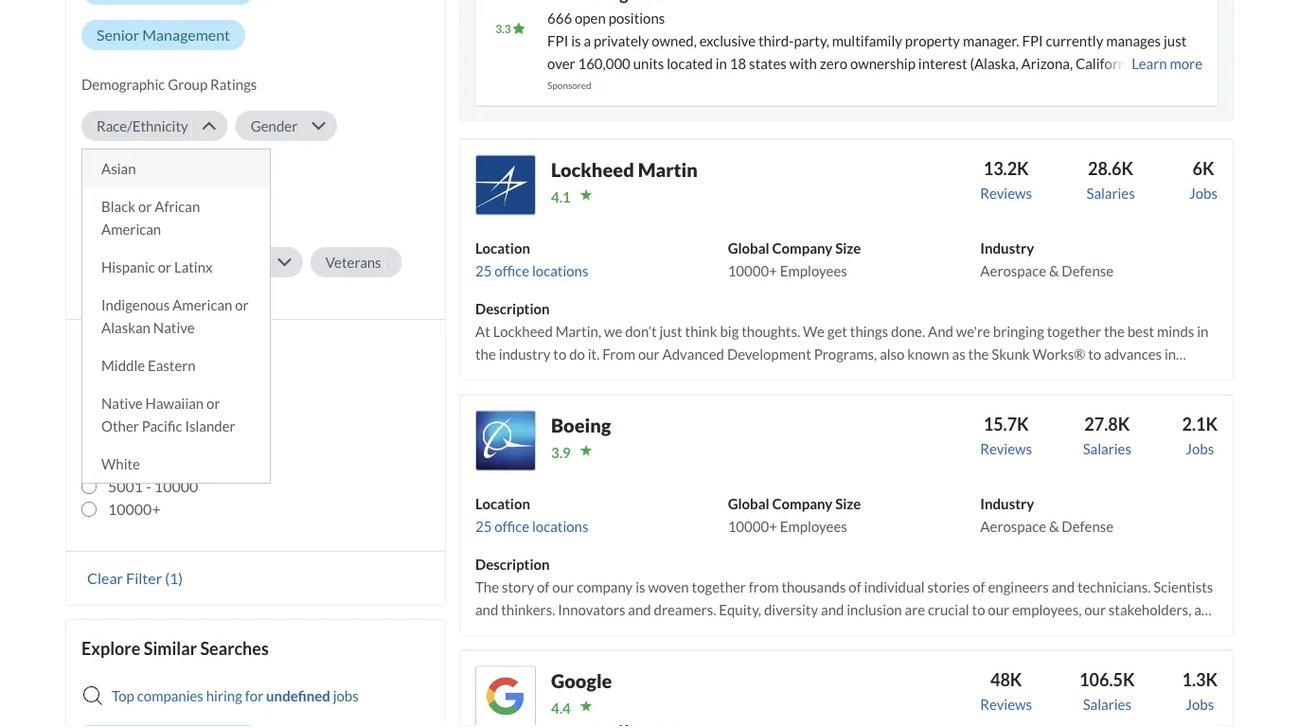 Task type: vqa. For each thing, say whether or not it's contained in the screenshot.
the bottommost Global
yes



Task type: locate. For each thing, give the bounding box(es) containing it.
or left latinx
[[158, 259, 172, 276]]

salaries down 28.6k
[[1087, 184, 1136, 202]]

& for boeing
[[1050, 518, 1060, 535]]

locations
[[532, 262, 589, 279], [532, 518, 589, 535]]

106.5k salaries
[[1080, 669, 1135, 713]]

global for boeing
[[728, 495, 770, 512]]

salaries down 106.5k
[[1083, 696, 1132, 713]]

hiring
[[206, 688, 242, 705]]

indigenous
[[101, 296, 170, 313]]

or left 'family'
[[141, 254, 155, 271]]

industry
[[981, 239, 1035, 256], [981, 495, 1035, 512]]

locations for boeing
[[532, 518, 589, 535]]

1 vertical spatial aerospace
[[981, 518, 1047, 535]]

searches
[[200, 638, 269, 659]]

lockheed up industry
[[493, 323, 553, 340]]

- right 51
[[128, 386, 134, 405]]

aerospace down 15.7k reviews
[[981, 518, 1047, 535]]

reviews down 13.2k
[[981, 184, 1033, 202]]

white
[[101, 456, 140, 473]]

2 25 office locations link from the top
[[476, 518, 589, 535]]

with
[[142, 208, 170, 225]]

always down development
[[734, 368, 776, 385]]

1 location 25 office locations from the top
[[476, 239, 589, 279]]

us
[[1099, 391, 1113, 408]]

jobs down 2.1k
[[1186, 440, 1215, 457]]

aerospace for boeing
[[981, 518, 1047, 535]]

our down don't
[[638, 346, 660, 363]]

description inside description at lockheed martin, we don't just think big thoughts. we get things done.    and we're bringing together the best minds in the industry to do it.    from our advanced development programs, also known as the skunk works® to advances in renewable energy, we're always adapting, always innovating, and always figuring out ways to meet the needs of the real challenges our customers face.     if you're ready to solve problems that don't have quick answers,  check us out.
[[476, 300, 550, 317]]

location 25 office locations for boeing
[[476, 495, 589, 535]]

defense for boeing
[[1062, 518, 1114, 535]]

2 25 from the top
[[476, 518, 492, 535]]

location for boeing
[[476, 495, 530, 512]]

1 vertical spatial office
[[495, 518, 530, 535]]

2.1k
[[1183, 414, 1218, 435]]

25 office locations link down "3.9" at left
[[476, 518, 589, 535]]

- right 201 at the left bottom of the page
[[137, 409, 143, 428]]

martin
[[638, 159, 698, 182]]

in right minds
[[1198, 323, 1209, 340]]

location down boeing image at left
[[476, 495, 530, 512]]

in down minds
[[1165, 346, 1177, 363]]

hispanic or latinx
[[101, 259, 213, 276]]

1 location from the top
[[476, 239, 530, 256]]

1 vertical spatial salaries
[[1083, 440, 1132, 457]]

1 locations from the top
[[532, 262, 589, 279]]

black or african american
[[101, 198, 200, 238]]

1 industry aerospace & defense from the top
[[981, 239, 1114, 279]]

location down the lockheed martin image
[[476, 239, 530, 256]]

global company size 10000+ employees
[[728, 239, 861, 279], [728, 495, 861, 535]]

middle
[[101, 357, 145, 374]]

0 vertical spatial location 25 office locations
[[476, 239, 589, 279]]

0 horizontal spatial always
[[629, 368, 671, 385]]

1 vertical spatial industry
[[981, 495, 1035, 512]]

0 vertical spatial company
[[772, 239, 833, 256]]

1 description from the top
[[476, 300, 550, 317]]

0 vertical spatial salaries
[[1087, 184, 1136, 202]]

0 vertical spatial size
[[836, 239, 861, 256]]

1 vertical spatial global company size 10000+ employees
[[728, 495, 861, 535]]

always
[[629, 368, 671, 385], [734, 368, 776, 385], [876, 368, 918, 385]]

0 vertical spatial location
[[476, 239, 530, 256]]

- right 1
[[120, 364, 125, 382]]

1 vertical spatial in
[[1165, 346, 1177, 363]]

2 locations from the top
[[532, 518, 589, 535]]

global
[[728, 239, 770, 256], [81, 338, 131, 359], [728, 495, 770, 512]]

islander
[[185, 418, 235, 435]]

locations down "3.9" at left
[[532, 518, 589, 535]]

1 reviews from the top
[[981, 184, 1033, 202]]

2 vertical spatial reviews
[[981, 696, 1033, 713]]

hispanic
[[101, 259, 155, 276]]

2 vertical spatial jobs
[[1186, 696, 1215, 713]]

lockheed
[[551, 159, 634, 182], [493, 323, 553, 340]]

industry aerospace & defense up the together
[[981, 239, 1114, 279]]

1 vertical spatial &
[[1050, 518, 1060, 535]]

similar
[[144, 638, 197, 659]]

0 vertical spatial global company size 10000+ employees
[[728, 239, 861, 279]]

3.3
[[496, 22, 511, 36]]

1 horizontal spatial our
[[638, 346, 660, 363]]

defense down 27.8k salaries
[[1062, 518, 1114, 535]]

25 for lockheed martin
[[476, 262, 492, 279]]

0 horizontal spatial we're
[[592, 368, 626, 385]]

american down black on the left of the page
[[101, 221, 161, 238]]

1 horizontal spatial in
[[1198, 323, 1209, 340]]

location 25 office locations down the 4.1
[[476, 239, 589, 279]]

10000+ for boeing
[[728, 518, 778, 535]]

locations for lockheed martin
[[532, 262, 589, 279]]

company for boeing
[[772, 495, 833, 512]]

2 vertical spatial salaries
[[1083, 696, 1132, 713]]

salaries for boeing
[[1083, 440, 1132, 457]]

0 vertical spatial office
[[495, 262, 530, 279]]

positions
[[609, 9, 665, 26]]

15.7k
[[984, 414, 1029, 435]]

0 horizontal spatial native
[[101, 395, 143, 412]]

our down energy,
[[544, 391, 565, 408]]

salaries for lockheed martin
[[1087, 184, 1136, 202]]

veterans
[[326, 254, 381, 271]]

description for description
[[476, 556, 550, 573]]

666
[[548, 9, 572, 26]]

2 aerospace from the top
[[981, 518, 1047, 535]]

or up the islander
[[207, 395, 220, 412]]

&
[[1050, 262, 1060, 279], [1050, 518, 1060, 535]]

the up check
[[1080, 368, 1101, 385]]

1 vertical spatial industry aerospace & defense
[[981, 495, 1114, 535]]

advanced
[[663, 346, 725, 363]]

the down at
[[476, 346, 496, 363]]

quick
[[967, 391, 1000, 408]]

problems
[[810, 391, 869, 408]]

office for boeing
[[495, 518, 530, 535]]

25 down boeing image at left
[[476, 518, 492, 535]]

top
[[112, 688, 134, 705]]

we're up as
[[957, 323, 991, 340]]

106.5k
[[1080, 669, 1135, 690]]

2 industry aerospace & defense from the top
[[981, 495, 1114, 535]]

1 25 from the top
[[476, 262, 492, 279]]

the left best
[[1104, 323, 1125, 340]]

0 horizontal spatial our
[[544, 391, 565, 408]]

development
[[727, 346, 812, 363]]

- for 201
[[137, 409, 143, 428]]

1 defense from the top
[[1062, 262, 1114, 279]]

2 industry from the top
[[981, 495, 1035, 512]]

0 horizontal spatial american
[[101, 221, 161, 238]]

1 vertical spatial jobs
[[1186, 440, 1215, 457]]

1 vertical spatial employees
[[780, 518, 848, 535]]

25 office locations link up martin,
[[476, 262, 589, 279]]

or inside black or african american
[[138, 198, 152, 215]]

0 vertical spatial we're
[[957, 323, 991, 340]]

location 25 office locations
[[476, 239, 589, 279], [476, 495, 589, 535]]

0 vertical spatial &
[[1050, 262, 1060, 279]]

5001
[[108, 477, 143, 496]]

2 vertical spatial company
[[772, 495, 833, 512]]

- down 1001 - 5000
[[146, 477, 151, 496]]

jobs inside '1.3k jobs'
[[1186, 696, 1215, 713]]

native up other
[[101, 395, 143, 412]]

0 vertical spatial american
[[101, 221, 161, 238]]

0 vertical spatial industry aerospace & defense
[[981, 239, 1114, 279]]

that
[[872, 391, 897, 408]]

it.
[[588, 346, 600, 363]]

25 up at
[[476, 262, 492, 279]]

native up global company size
[[153, 319, 195, 336]]

in
[[1198, 323, 1209, 340], [1165, 346, 1177, 363]]

defense up the together
[[1062, 262, 1114, 279]]

aerospace for lockheed martin
[[981, 262, 1047, 279]]

sponsored
[[548, 79, 592, 91]]

industry aerospace & defense for boeing
[[981, 495, 1114, 535]]

always up the face.
[[629, 368, 671, 385]]

2 description from the top
[[476, 556, 550, 573]]

answers,
[[1003, 391, 1058, 408]]

0 vertical spatial reviews
[[981, 184, 1033, 202]]

minds
[[1157, 323, 1195, 340]]

location
[[476, 239, 530, 256], [476, 495, 530, 512]]

we're up customers
[[592, 368, 626, 385]]

1 office from the top
[[495, 262, 530, 279]]

we
[[803, 323, 825, 340]]

or down caregiver
[[235, 296, 249, 313]]

jobs down 1.3k
[[1186, 696, 1215, 713]]

google image
[[476, 667, 536, 727]]

american inside indigenous american or alaskan native
[[173, 296, 232, 313]]

1 vertical spatial location
[[476, 495, 530, 512]]

0 vertical spatial employees
[[780, 262, 848, 279]]

2 employees from the top
[[780, 518, 848, 535]]

1 horizontal spatial american
[[173, 296, 232, 313]]

2 horizontal spatial always
[[876, 368, 918, 385]]

- right 501
[[137, 432, 143, 450]]

1 vertical spatial lockheed
[[493, 323, 553, 340]]

american inside black or african american
[[101, 221, 161, 238]]

salaries inside 106.5k salaries
[[1083, 696, 1132, 713]]

0 vertical spatial global
[[728, 239, 770, 256]]

senior management
[[97, 25, 230, 44]]

best
[[1128, 323, 1155, 340]]

2 defense from the top
[[1062, 518, 1114, 535]]

- right 1001
[[146, 455, 151, 473]]

programs,
[[814, 346, 877, 363]]

1 vertical spatial locations
[[532, 518, 589, 535]]

0 vertical spatial lockheed
[[551, 159, 634, 182]]

works®
[[1033, 346, 1086, 363]]

lockheed martin image
[[476, 155, 536, 216]]

1 vertical spatial 25
[[476, 518, 492, 535]]

2 vertical spatial size
[[836, 495, 861, 512]]

or right black on the left of the page
[[138, 198, 152, 215]]

senior
[[97, 25, 139, 44]]

office up industry
[[495, 262, 530, 279]]

1 vertical spatial description
[[476, 556, 550, 573]]

1 industry from the top
[[981, 239, 1035, 256]]

2 location 25 office locations from the top
[[476, 495, 589, 535]]

salaries down 27.8k
[[1083, 440, 1132, 457]]

adapting,
[[674, 368, 731, 385]]

1 vertical spatial american
[[173, 296, 232, 313]]

always down also
[[876, 368, 918, 385]]

industry down 15.7k reviews
[[981, 495, 1035, 512]]

reviews down 15.7k
[[981, 440, 1033, 457]]

industry down 13.2k reviews
[[981, 239, 1035, 256]]

or inside native hawaiian or other pacific islander
[[207, 395, 220, 412]]

0 vertical spatial native
[[153, 319, 195, 336]]

defense for lockheed martin
[[1062, 262, 1114, 279]]

jobs
[[1190, 184, 1218, 202], [1186, 440, 1215, 457], [1186, 696, 1215, 713]]

0 vertical spatial description
[[476, 300, 550, 317]]

0 horizontal spatial in
[[1165, 346, 1177, 363]]

0 vertical spatial jobs
[[1190, 184, 1218, 202]]

2 global company size 10000+ employees from the top
[[728, 495, 861, 535]]

0 vertical spatial 25
[[476, 262, 492, 279]]

1 vertical spatial defense
[[1062, 518, 1114, 535]]

explore similar searches
[[81, 638, 269, 659]]

reviews for boeing
[[981, 440, 1033, 457]]

industry aerospace & defense down 15.7k reviews
[[981, 495, 1114, 535]]

sexual
[[97, 163, 137, 180]]

2 reviews from the top
[[981, 440, 1033, 457]]

bringing
[[993, 323, 1045, 340]]

location 25 office locations down "3.9" at left
[[476, 495, 589, 535]]

0 vertical spatial locations
[[532, 262, 589, 279]]

reviews down 48k in the bottom right of the page
[[981, 696, 1033, 713]]

25 office locations link for lockheed martin
[[476, 262, 589, 279]]

0 vertical spatial defense
[[1062, 262, 1114, 279]]

black
[[101, 198, 135, 215]]

10000+ for lockheed martin
[[728, 262, 778, 279]]

1 employees from the top
[[780, 262, 848, 279]]

- for 501
[[137, 432, 143, 450]]

1 aerospace from the top
[[981, 262, 1047, 279]]

martin,
[[556, 323, 602, 340]]

0 vertical spatial industry
[[981, 239, 1035, 256]]

locations up martin,
[[532, 262, 589, 279]]

1 horizontal spatial native
[[153, 319, 195, 336]]

jobs down 6k
[[1190, 184, 1218, 202]]

clear filter (1) button
[[81, 568, 189, 589]]

we
[[604, 323, 623, 340]]

0 vertical spatial aerospace
[[981, 262, 1047, 279]]

lockheed up the 4.1
[[551, 159, 634, 182]]

and
[[928, 323, 954, 340]]

size for lockheed martin
[[836, 239, 861, 256]]

jobs inside 2.1k jobs
[[1186, 440, 1215, 457]]

family
[[158, 254, 199, 271]]

3 reviews from the top
[[981, 696, 1033, 713]]

666 open positions
[[548, 9, 665, 26]]

companies
[[137, 688, 204, 705]]

real
[[1182, 368, 1206, 385]]

1 always from the left
[[629, 368, 671, 385]]

2.1k jobs
[[1183, 414, 1218, 457]]

senior management button
[[81, 20, 245, 50]]

aerospace up the bringing
[[981, 262, 1047, 279]]

- for 51
[[128, 386, 134, 405]]

28.6k
[[1089, 158, 1134, 179]]

2 vertical spatial global
[[728, 495, 770, 512]]

1001
[[108, 455, 143, 473]]

to left solve
[[760, 391, 773, 408]]

at
[[476, 323, 490, 340]]

description at lockheed martin, we don't just think big thoughts. we get things done.    and we're bringing together the best minds in the industry to do it.    from our advanced development programs, also known as the skunk works® to advances in renewable energy, we're always adapting, always innovating, and always figuring out ways to meet the needs of the real challenges our customers face.     if you're ready to solve problems that don't have quick answers,  check us out.
[[476, 300, 1209, 408]]

office
[[495, 262, 530, 279], [495, 518, 530, 535]]

the right the of
[[1158, 368, 1179, 385]]

ratings
[[210, 76, 257, 93]]

2 & from the top
[[1050, 518, 1060, 535]]

1 vertical spatial location 25 office locations
[[476, 495, 589, 535]]

1 25 office locations link from the top
[[476, 262, 589, 279]]

6k
[[1193, 158, 1215, 179]]

1 vertical spatial company
[[135, 338, 207, 359]]

2 office from the top
[[495, 518, 530, 535]]

american down latinx
[[173, 296, 232, 313]]

1 horizontal spatial always
[[734, 368, 776, 385]]

industry aerospace & defense for lockheed martin
[[981, 239, 1114, 279]]

thoughts.
[[742, 323, 801, 340]]

201 - 500
[[108, 409, 172, 428]]

13.2k reviews
[[981, 158, 1033, 202]]

defense
[[1062, 262, 1114, 279], [1062, 518, 1114, 535]]

1 global company size 10000+ employees from the top
[[728, 239, 861, 279]]

0 vertical spatial 25 office locations link
[[476, 262, 589, 279]]

1 & from the top
[[1050, 262, 1060, 279]]

description for description at lockheed martin, we don't just think big thoughts. we get things done.    and we're bringing together the best minds in the industry to do it.    from our advanced development programs, also known as the skunk works® to advances in renewable energy, we're always adapting, always innovating, and always figuring out ways to meet the needs of the real challenges our customers face.     if you're ready to solve problems that don't have quick answers,  check us out.
[[476, 300, 550, 317]]

2 location from the top
[[476, 495, 530, 512]]

learn
[[1132, 55, 1168, 72]]

2 always from the left
[[734, 368, 776, 385]]

office down boeing image at left
[[495, 518, 530, 535]]

1 vertical spatial native
[[101, 395, 143, 412]]

employees for lockheed martin
[[780, 262, 848, 279]]

jobs for google
[[1186, 696, 1215, 713]]

1 vertical spatial reviews
[[981, 440, 1033, 457]]

1 vertical spatial 25 office locations link
[[476, 518, 589, 535]]



Task type: describe. For each thing, give the bounding box(es) containing it.
innovating,
[[778, 368, 847, 385]]

demographic
[[81, 76, 165, 93]]

1 vertical spatial our
[[544, 391, 565, 408]]

501 - 1000
[[108, 432, 181, 450]]

1 - 50
[[108, 364, 145, 382]]

race/ethnicity
[[97, 117, 188, 134]]

as
[[953, 346, 966, 363]]

0 vertical spatial our
[[638, 346, 660, 363]]

3 always from the left
[[876, 368, 918, 385]]

parent or family caregiver
[[97, 254, 263, 271]]

1 horizontal spatial we're
[[957, 323, 991, 340]]

4.1
[[551, 188, 571, 205]]

501
[[108, 432, 134, 450]]

reviews for google
[[981, 696, 1033, 713]]

have
[[935, 391, 964, 408]]

size for boeing
[[836, 495, 861, 512]]

industry for boeing
[[981, 495, 1035, 512]]

sexual orientation
[[97, 163, 213, 180]]

global for lockheed martin
[[728, 239, 770, 256]]

or for parent
[[141, 254, 155, 271]]

28.6k salaries
[[1087, 158, 1136, 202]]

also
[[880, 346, 905, 363]]

location for lockheed martin
[[476, 239, 530, 256]]

13.2k
[[984, 158, 1029, 179]]

jobs for boeing
[[1186, 440, 1215, 457]]

filter
[[126, 569, 162, 588]]

jobs
[[333, 688, 359, 705]]

global company size
[[81, 338, 241, 359]]

or for hispanic
[[158, 259, 172, 276]]

5000
[[154, 455, 189, 473]]

5001 - 10000
[[108, 477, 198, 496]]

native inside indigenous american or alaskan native
[[153, 319, 195, 336]]

global company size 10000+ employees for lockheed martin
[[728, 239, 861, 279]]

together
[[1047, 323, 1102, 340]]

to left do
[[554, 346, 567, 363]]

solve
[[776, 391, 808, 408]]

renewable
[[476, 368, 541, 385]]

open
[[575, 9, 606, 26]]

0 vertical spatial in
[[1198, 323, 1209, 340]]

200
[[137, 386, 163, 405]]

just
[[660, 323, 683, 340]]

do
[[569, 346, 585, 363]]

learn more link
[[1129, 52, 1203, 80]]

people with disabilities
[[97, 208, 242, 225]]

1 vertical spatial we're
[[592, 368, 626, 385]]

clear
[[87, 569, 123, 588]]

you're
[[679, 391, 718, 408]]

51 - 200
[[108, 386, 163, 405]]

1 vertical spatial size
[[210, 338, 241, 359]]

office for lockheed martin
[[495, 262, 530, 279]]

boeing
[[551, 415, 611, 437]]

jobs for lockheed martin
[[1190, 184, 1218, 202]]

out
[[971, 368, 993, 385]]

gender
[[251, 117, 298, 134]]

disabilities
[[173, 208, 242, 225]]

ways
[[995, 368, 1027, 385]]

challenges
[[476, 391, 541, 408]]

things
[[850, 323, 889, 340]]

lockheed inside description at lockheed martin, we don't just think big thoughts. we get things done.    and we're bringing together the best minds in the industry to do it.    from our advanced development programs, also known as the skunk works® to advances in renewable energy, we're always adapting, always innovating, and always figuring out ways to meet the needs of the real challenges our customers face.     if you're ready to solve problems that don't have quick answers,  check us out.
[[493, 323, 553, 340]]

27.8k
[[1085, 414, 1130, 435]]

or for black
[[138, 198, 152, 215]]

known
[[908, 346, 950, 363]]

27.8k salaries
[[1083, 414, 1132, 457]]

done.
[[891, 323, 926, 340]]

salaries for google
[[1083, 696, 1132, 713]]

- for 1001
[[146, 455, 151, 473]]

clear filter (1)
[[87, 569, 183, 588]]

alaskan
[[101, 319, 151, 336]]

energy,
[[544, 368, 589, 385]]

6k jobs
[[1190, 158, 1218, 202]]

to up answers,
[[1029, 368, 1043, 385]]

don't
[[900, 391, 932, 408]]

location 25 office locations for lockheed martin
[[476, 239, 589, 279]]

or inside indigenous american or alaskan native
[[235, 296, 249, 313]]

if
[[667, 391, 676, 408]]

asian
[[101, 160, 136, 177]]

- for 1
[[120, 364, 125, 382]]

hawaiian
[[146, 395, 204, 412]]

think
[[685, 323, 718, 340]]

out.
[[1116, 391, 1140, 408]]

parent
[[97, 254, 139, 271]]

boeing image
[[476, 411, 536, 471]]

group
[[168, 76, 208, 93]]

4.4
[[551, 700, 571, 717]]

meet
[[1045, 368, 1077, 385]]

global company size 10000+ employees for boeing
[[728, 495, 861, 535]]

& for lockheed martin
[[1050, 262, 1060, 279]]

indigenous american or alaskan native
[[101, 296, 249, 336]]

48k reviews
[[981, 669, 1033, 713]]

other
[[101, 418, 139, 435]]

lockheed martin
[[551, 159, 698, 182]]

caregiver
[[202, 254, 263, 271]]

reviews for lockheed martin
[[981, 184, 1033, 202]]

15.7k reviews
[[981, 414, 1033, 457]]

learn more sponsored
[[548, 55, 1203, 91]]

1001 - 5000
[[108, 455, 189, 473]]

- for 5001
[[146, 477, 151, 496]]

don't
[[625, 323, 657, 340]]

industry for lockheed martin
[[981, 239, 1035, 256]]

company for lockheed martin
[[772, 239, 833, 256]]

201
[[108, 409, 134, 428]]

1 vertical spatial global
[[81, 338, 131, 359]]

25 for boeing
[[476, 518, 492, 535]]

25 office locations link for boeing
[[476, 518, 589, 535]]

to down the together
[[1089, 346, 1102, 363]]

google
[[551, 670, 612, 693]]

ready
[[721, 391, 757, 408]]

employees for boeing
[[780, 518, 848, 535]]

native inside native hawaiian or other pacific islander
[[101, 395, 143, 412]]

the skunk
[[969, 346, 1030, 363]]

from
[[603, 346, 636, 363]]

check
[[1060, 391, 1096, 408]]

51
[[108, 386, 126, 405]]

pacific
[[142, 418, 182, 435]]

50
[[128, 364, 145, 382]]

orientation
[[140, 163, 213, 180]]



